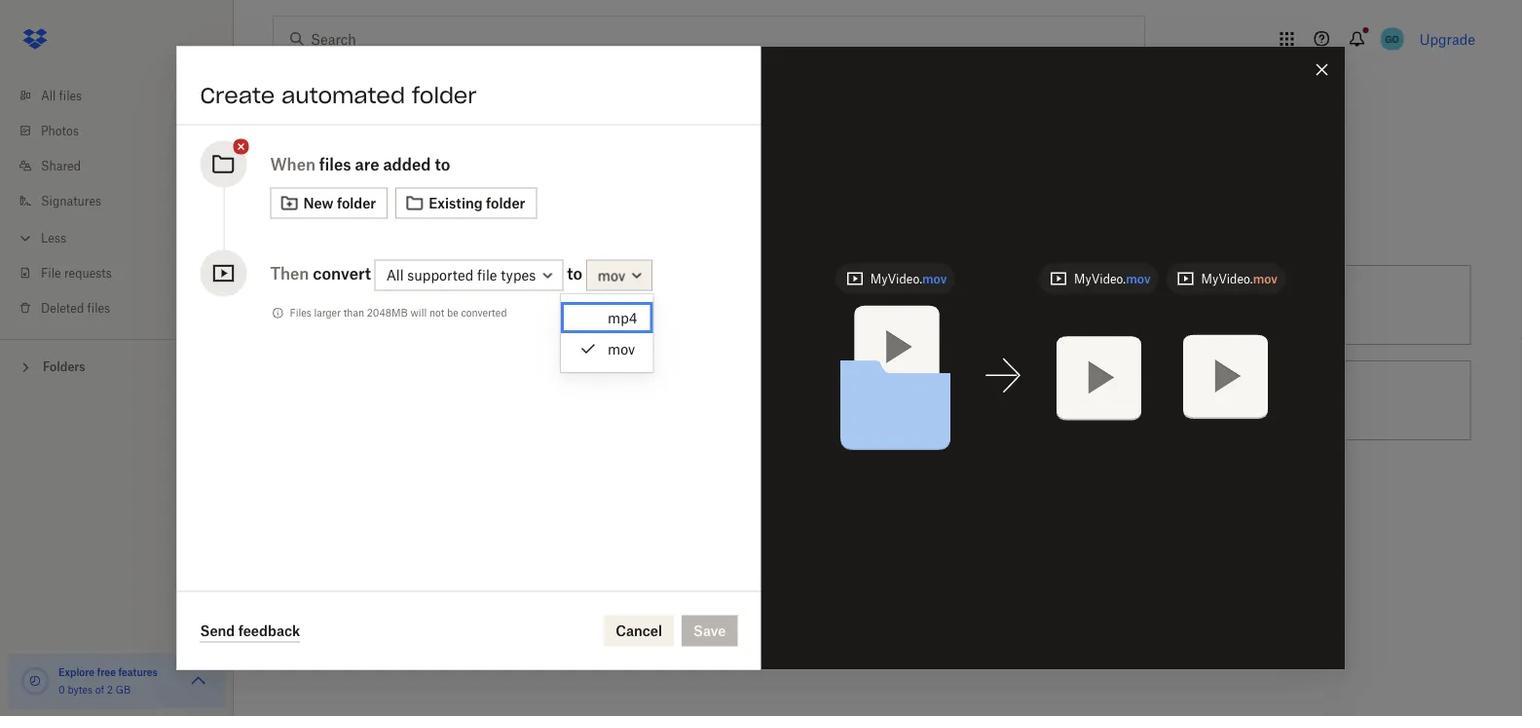 Task type: locate. For each thing, give the bounding box(es) containing it.
1 horizontal spatial myvideo. mov
[[1075, 271, 1151, 286]]

will
[[411, 307, 427, 319]]

1 horizontal spatial an
[[404, 392, 420, 409]]

convert
[[313, 264, 371, 283], [531, 392, 579, 409], [907, 392, 955, 409]]

0 vertical spatial an
[[309, 219, 330, 239]]

1 format from the left
[[467, 392, 510, 409]]

add an automation
[[273, 219, 429, 239]]

convert files to pdfs button
[[1075, 257, 1479, 353]]

1 horizontal spatial format
[[844, 392, 887, 409]]

choose inside button
[[352, 392, 401, 409]]

a inside button
[[404, 297, 412, 313]]

mp4
[[608, 309, 638, 326]]

convert for choose an image format to convert files to
[[531, 392, 579, 409]]

format
[[467, 392, 510, 409], [844, 392, 887, 409]]

format inside button
[[844, 392, 887, 409]]

file
[[41, 266, 61, 280]]

a left not
[[404, 297, 412, 313]]

1 myvideo. mov from the left
[[871, 271, 947, 286]]

mov button
[[586, 259, 653, 291]]

a inside "button"
[[782, 297, 790, 313]]

files left by on the left top of the page
[[520, 297, 547, 313]]

choose inside button
[[352, 297, 401, 313]]

2 horizontal spatial a
[[809, 392, 817, 409]]

0 horizontal spatial an
[[309, 219, 330, 239]]

convert
[[1161, 297, 1213, 313]]

a left 'file'
[[809, 392, 817, 409]]

converted
[[461, 307, 507, 319]]

mov
[[598, 267, 626, 283], [923, 271, 947, 286], [1127, 271, 1151, 286], [1254, 271, 1278, 286], [608, 341, 636, 357]]

2 horizontal spatial myvideo. mov
[[1202, 271, 1278, 286]]

of
[[95, 684, 104, 696]]

0 horizontal spatial convert
[[313, 264, 371, 283]]

convert down mov radio item on the left of the page
[[531, 392, 579, 409]]

choose an image format to convert files to
[[352, 392, 626, 409]]

choose left the will
[[352, 297, 401, 313]]

to left pdfs
[[1247, 297, 1260, 313]]

set
[[757, 297, 779, 313]]

deleted files link
[[16, 290, 234, 325]]

choose for choose an image format to convert files to
[[352, 392, 401, 409]]

an right add
[[309, 219, 330, 239]]

pdfs
[[1263, 297, 1298, 313]]

explore
[[58, 666, 95, 678]]

an inside button
[[404, 392, 420, 409]]

larger
[[314, 307, 341, 319]]

free
[[97, 666, 116, 678]]

by
[[551, 297, 566, 313]]

convert left videos
[[907, 392, 955, 409]]

convert inside choose an image format to convert files to button
[[531, 392, 579, 409]]

a
[[404, 297, 412, 313], [782, 297, 790, 313], [809, 392, 817, 409]]

an
[[309, 219, 330, 239], [404, 392, 420, 409]]

to left sort
[[475, 297, 488, 313]]

to inside convert files to pdfs button
[[1247, 297, 1260, 313]]

files right renames
[[911, 297, 938, 313]]

unzip files button
[[1075, 353, 1479, 448]]

0 horizontal spatial myvideo.
[[871, 271, 923, 286]]

create automated folder
[[200, 81, 477, 109]]

0 horizontal spatial myvideo. mov
[[871, 271, 947, 286]]

signatures
[[41, 193, 101, 208]]

convert inside choose a file format to convert videos to button
[[907, 392, 955, 409]]

choose left 'file'
[[757, 392, 805, 409]]

myvideo.
[[871, 271, 923, 286], [1075, 271, 1127, 286], [1202, 271, 1254, 286]]

upgrade link
[[1420, 31, 1476, 47]]

explore free features 0 bytes of 2 gb
[[58, 666, 158, 696]]

0 horizontal spatial a
[[404, 297, 412, 313]]

a inside button
[[809, 392, 817, 409]]

rule
[[794, 297, 819, 313]]

to right videos
[[1004, 392, 1017, 409]]

files inside button
[[520, 297, 547, 313]]

unzip files
[[1161, 392, 1230, 409]]

choose for choose a category to sort files by
[[352, 297, 401, 313]]

files left are
[[319, 154, 351, 173]]

2 myvideo. from the left
[[1075, 271, 1127, 286]]

files down mov radio item on the left of the page
[[583, 392, 609, 409]]

choose an image format to convert files to button
[[265, 353, 670, 448]]

2 horizontal spatial convert
[[907, 392, 955, 409]]

format for file
[[844, 392, 887, 409]]

1 myvideo. from the left
[[871, 271, 923, 286]]

files
[[59, 88, 82, 103], [319, 154, 351, 173], [520, 297, 547, 313], [911, 297, 938, 313], [1216, 297, 1243, 313], [87, 301, 110, 315], [583, 392, 609, 409], [1203, 392, 1230, 409]]

files inside "button"
[[911, 297, 938, 313]]

choose a file format to convert videos to
[[757, 392, 1017, 409]]

requests
[[64, 266, 112, 280]]

choose left image
[[352, 392, 401, 409]]

automation
[[335, 219, 429, 239]]

2 format from the left
[[844, 392, 887, 409]]

that
[[822, 297, 848, 313]]

a right set
[[782, 297, 790, 313]]

then
[[270, 264, 309, 283]]

than
[[344, 307, 364, 319]]

choose a category to sort files by button
[[265, 257, 670, 353]]

convert up than
[[313, 264, 371, 283]]

0 horizontal spatial format
[[467, 392, 510, 409]]

format right 'file'
[[844, 392, 887, 409]]

signatures link
[[16, 183, 234, 218]]

to inside choose a category to sort files by button
[[475, 297, 488, 313]]

dropbox image
[[16, 19, 55, 58]]

list containing all files
[[0, 66, 234, 339]]

an left image
[[404, 392, 420, 409]]

0
[[58, 684, 65, 696]]

1 vertical spatial an
[[404, 392, 420, 409]]

category
[[415, 297, 471, 313]]

automated
[[282, 81, 405, 109]]

format inside button
[[467, 392, 510, 409]]

choose inside button
[[757, 392, 805, 409]]

format right image
[[467, 392, 510, 409]]

are
[[355, 154, 379, 173]]

3 myvideo. mov from the left
[[1202, 271, 1278, 286]]

choose
[[352, 297, 401, 313], [352, 392, 401, 409], [757, 392, 805, 409]]

to right image
[[514, 392, 527, 409]]

2 horizontal spatial myvideo.
[[1202, 271, 1254, 286]]

folder
[[412, 81, 477, 109]]

shared link
[[16, 148, 234, 183]]

less image
[[16, 228, 35, 248]]

1 horizontal spatial a
[[782, 297, 790, 313]]

myvideo. mov
[[871, 271, 947, 286], [1075, 271, 1151, 286], [1202, 271, 1278, 286]]

to
[[435, 154, 450, 173], [567, 264, 583, 283], [475, 297, 488, 313], [1247, 297, 1260, 313], [514, 392, 527, 409], [613, 392, 626, 409], [891, 392, 903, 409], [1004, 392, 1017, 409]]

mov inside dropdown button
[[598, 267, 626, 283]]

1 horizontal spatial myvideo.
[[1075, 271, 1127, 286]]

to down mov radio item on the left of the page
[[613, 392, 626, 409]]

1 horizontal spatial convert
[[531, 392, 579, 409]]

list
[[0, 66, 234, 339]]



Task type: describe. For each thing, give the bounding box(es) containing it.
an for add
[[309, 219, 330, 239]]

file
[[820, 392, 840, 409]]

photos
[[41, 123, 79, 138]]

folders
[[43, 360, 85, 374]]

files are added to
[[319, 154, 450, 173]]

2048mb
[[367, 307, 408, 319]]

mov radio item
[[561, 333, 653, 364]]

files right deleted
[[87, 301, 110, 315]]

sort
[[491, 297, 517, 313]]

photos link
[[16, 113, 234, 148]]

less
[[41, 230, 66, 245]]

deleted files
[[41, 301, 110, 315]]

renames
[[852, 297, 907, 313]]

files right all
[[59, 88, 82, 103]]

add
[[273, 219, 304, 239]]

convert for choose a file format to convert videos to
[[907, 392, 955, 409]]

all files
[[41, 88, 82, 103]]

choose for choose a file format to convert videos to
[[757, 392, 805, 409]]

convert inside the 'create automated folder' dialog
[[313, 264, 371, 283]]

shared
[[41, 158, 81, 173]]

be
[[447, 307, 459, 319]]

gb
[[116, 684, 131, 696]]

automations
[[273, 94, 414, 121]]

files inside the 'create automated folder' dialog
[[319, 154, 351, 173]]

3 myvideo. from the left
[[1202, 271, 1254, 286]]

choose a category to sort files by
[[352, 297, 566, 313]]

a for rule
[[782, 297, 790, 313]]

click to watch a demo video image
[[418, 97, 442, 121]]

to right 'file'
[[891, 392, 903, 409]]

create automated folder dialog
[[177, 46, 1346, 670]]

unzip
[[1161, 392, 1199, 409]]

choose a file format to convert videos to button
[[670, 353, 1075, 448]]

2 myvideo. mov from the left
[[1075, 271, 1151, 286]]

deleted
[[41, 301, 84, 315]]

when
[[270, 154, 316, 173]]

create
[[200, 81, 275, 109]]

add an automation main content
[[265, 140, 1523, 716]]

format for image
[[467, 392, 510, 409]]

files right convert
[[1216, 297, 1243, 313]]

bytes
[[68, 684, 93, 696]]

folders button
[[0, 352, 234, 380]]

added
[[383, 154, 431, 173]]

file requests link
[[16, 255, 234, 290]]

files right the unzip
[[1203, 392, 1230, 409]]

convert files to pdfs
[[1161, 297, 1298, 313]]

quota usage element
[[19, 665, 51, 697]]

files larger than 2048mb will not be converted
[[290, 307, 507, 319]]

a for category
[[404, 297, 412, 313]]

videos
[[959, 392, 1000, 409]]

mov inside radio item
[[608, 341, 636, 357]]

set a rule that renames files button
[[670, 257, 1075, 353]]

all files link
[[16, 78, 234, 113]]

to right added
[[435, 154, 450, 173]]

an for choose
[[404, 392, 420, 409]]

a for file
[[809, 392, 817, 409]]

all
[[41, 88, 56, 103]]

files
[[290, 307, 312, 319]]

2
[[107, 684, 113, 696]]

to left mov dropdown button
[[567, 264, 583, 283]]

not
[[430, 307, 445, 319]]

features
[[118, 666, 158, 678]]

set a rule that renames files
[[757, 297, 938, 313]]

file requests
[[41, 266, 112, 280]]

upgrade
[[1420, 31, 1476, 47]]

image
[[424, 392, 464, 409]]



Task type: vqa. For each thing, say whether or not it's contained in the screenshot.
more
no



